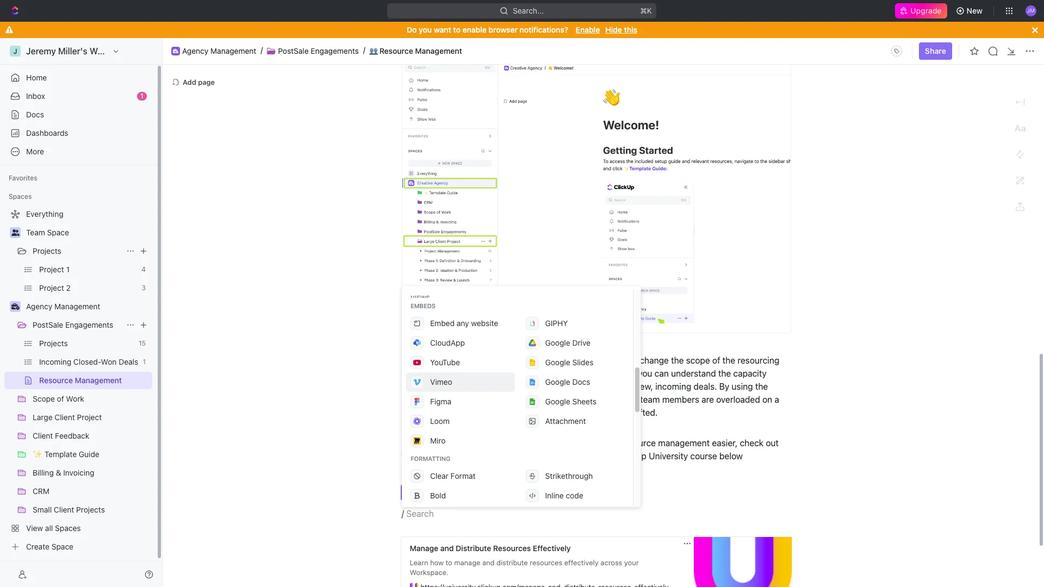 Task type: locate. For each thing, give the bounding box(es) containing it.
all up help
[[461, 439, 470, 449]]

tree containing team space
[[4, 206, 152, 556]]

resourcing up capacity
[[738, 356, 780, 366]]

below
[[720, 452, 743, 462]]

1 vertical spatial business time image
[[11, 304, 19, 310]]

these inside to understand all the features of these views that make resource management easier, check out the clickup help center documentation as well as the clickup university course below
[[532, 439, 554, 449]]

1 vertical spatial using
[[732, 382, 754, 392]]

resource
[[622, 439, 656, 449]]

2 vertical spatial can
[[570, 395, 584, 405]]

0 vertical spatial resource
[[380, 46, 413, 55]]

postsale
[[278, 46, 309, 55], [33, 321, 63, 330]]

0 vertical spatial all
[[430, 382, 439, 392]]

of inside by leveraging these views at the different locations, you can change the scope of the resourcing you want to focus on. by using the views at the space level, you can understand the capacity across all projects, helping you to determine resourcing for new, incoming deals. by using the views at the project folder or list level, you can understand if team members are overloaded on a particular project or determine if the timelines need to be shifted.
[[713, 356, 721, 366]]

overloaded
[[717, 395, 761, 405]]

the down slides
[[574, 369, 587, 379]]

can left change
[[624, 356, 638, 366]]

can down change
[[655, 369, 669, 379]]

1 vertical spatial docs
[[573, 378, 591, 387]]

features
[[487, 439, 519, 449]]

views up embeds
[[411, 294, 430, 302]]

embed any website
[[430, 319, 499, 328]]

space inside by leveraging these views at the different locations, you can change the scope of the resourcing you want to focus on. by using the views at the space level, you can understand the capacity across all projects, helping you to determine resourcing for new, incoming deals. by using the views at the project folder or list level, you can understand if team members are overloaded on a particular project or determine if the timelines need to be shifted.
[[589, 369, 614, 379]]

1 horizontal spatial using
[[732, 382, 754, 392]]

1 vertical spatial understand
[[586, 395, 631, 405]]

0 vertical spatial level,
[[616, 369, 636, 379]]

1 vertical spatial want
[[418, 369, 437, 379]]

⌘k
[[641, 6, 653, 15]]

if down list
[[524, 408, 529, 418]]

0 vertical spatial business time image
[[173, 49, 179, 53]]

cloudapp
[[430, 339, 465, 348]]

resourcing up sheets
[[578, 382, 620, 392]]

inline
[[546, 491, 564, 501]]

0 horizontal spatial understand
[[414, 439, 459, 449]]

new
[[967, 6, 983, 15]]

agency management
[[182, 46, 257, 55], [26, 302, 100, 311]]

1 horizontal spatial of
[[713, 356, 721, 366]]

1 vertical spatial by
[[489, 369, 499, 379]]

management
[[211, 46, 257, 55], [415, 46, 462, 55], [54, 302, 100, 311], [465, 488, 512, 498]]

as
[[561, 452, 570, 462], [590, 452, 599, 462]]

scope
[[687, 356, 711, 366]]

search...
[[514, 6, 545, 15]]

at down the google slides
[[564, 369, 572, 379]]

if
[[633, 395, 638, 405], [524, 408, 529, 418]]

0 horizontal spatial agency management link
[[26, 298, 150, 316]]

you up timelines
[[553, 395, 567, 405]]

0 horizontal spatial docs
[[26, 110, 44, 119]]

locations,
[[567, 356, 605, 366]]

as right well
[[590, 452, 599, 462]]

resource for 👥
[[380, 46, 413, 55]]

understand
[[672, 369, 717, 379], [586, 395, 631, 405], [414, 439, 459, 449]]

by
[[402, 356, 412, 366], [489, 369, 499, 379], [720, 382, 730, 392]]

1 vertical spatial these
[[532, 439, 554, 449]]

or left list
[[506, 395, 515, 405]]

resourcing
[[738, 356, 780, 366], [578, 382, 620, 392]]

1 horizontal spatial resource
[[429, 488, 463, 498]]

level,
[[616, 369, 636, 379], [531, 395, 551, 405]]

business time image
[[173, 49, 179, 53], [11, 304, 19, 310]]

docs down 'inbox'
[[26, 110, 44, 119]]

understand up formatting
[[414, 439, 459, 449]]

if left team at the right bottom
[[633, 395, 638, 405]]

0 vertical spatial agency
[[182, 46, 209, 55]]

docs down slides
[[573, 378, 591, 387]]

capacity
[[734, 369, 767, 379]]

docs
[[26, 110, 44, 119], [573, 378, 591, 387]]

1 vertical spatial postsale engagements link
[[33, 317, 122, 334]]

business time image for right the agency management "link"
[[173, 49, 179, 53]]

2 google from the top
[[546, 358, 571, 367]]

1 horizontal spatial at
[[506, 356, 514, 366]]

0 vertical spatial resourcing
[[738, 356, 780, 366]]

project down figma
[[442, 408, 469, 418]]

1 vertical spatial agency management
[[26, 302, 100, 311]]

1 vertical spatial project
[[442, 408, 469, 418]]

views left inline
[[514, 488, 536, 498]]

level, up the for
[[616, 369, 636, 379]]

want right do
[[434, 25, 452, 34]]

to up list
[[526, 382, 534, 392]]

folder
[[481, 395, 504, 405]]

1 vertical spatial level,
[[531, 395, 551, 405]]

you up new,
[[639, 369, 653, 379]]

to understand all the features of these views that make resource management easier, check out the clickup help center documentation as well as the clickup university course below
[[402, 439, 782, 462]]

vimeo
[[430, 378, 453, 387]]

effectively
[[533, 544, 571, 554]]

leveraging
[[414, 356, 455, 366]]

agency for right the agency management "link"
[[182, 46, 209, 55]]

0 horizontal spatial resourcing
[[578, 382, 620, 392]]

1 horizontal spatial all
[[461, 439, 470, 449]]

these inside by leveraging these views at the different locations, you can change the scope of the resourcing you want to focus on. by using the views at the space level, you can understand the capacity across all projects, helping you to determine resourcing for new, incoming deals. by using the views at the project folder or list level, you can understand if team members are overloaded on a particular project or determine if the timelines need to be shifted.
[[457, 356, 479, 366]]

the left timelines
[[532, 408, 544, 418]]

0 horizontal spatial these
[[457, 356, 479, 366]]

resource down clear
[[429, 488, 463, 498]]

business time image for the agency management "link" in sidebar navigation
[[11, 304, 19, 310]]

0 horizontal spatial as
[[561, 452, 570, 462]]

4 google from the top
[[546, 397, 571, 407]]

0 horizontal spatial if
[[524, 408, 529, 418]]

bold
[[430, 491, 446, 501]]

views down across on the bottom of the page
[[402, 395, 424, 405]]

google down the google slides
[[546, 378, 571, 387]]

2 horizontal spatial by
[[720, 382, 730, 392]]

google up google docs
[[546, 358, 571, 367]]

shifted.
[[629, 408, 658, 418]]

resource right 👥
[[380, 46, 413, 55]]

by up across on the bottom of the page
[[402, 356, 412, 366]]

0 vertical spatial agency management link
[[182, 46, 257, 56]]

1 vertical spatial engagements
[[65, 321, 113, 330]]

0 horizontal spatial business time image
[[11, 304, 19, 310]]

(board)
[[475, 284, 501, 293]]

share
[[926, 46, 947, 56]]

0 horizontal spatial of
[[522, 439, 529, 449]]

clickup down miro
[[417, 452, 448, 462]]

agency
[[182, 46, 209, 55], [26, 302, 52, 311]]

2 vertical spatial at
[[426, 395, 434, 405]]

1 vertical spatial agency
[[26, 302, 52, 311]]

docs inside sidebar navigation
[[26, 110, 44, 119]]

google sheets
[[546, 397, 597, 407]]

determine down folder
[[482, 408, 522, 418]]

1 horizontal spatial agency
[[182, 46, 209, 55]]

1 horizontal spatial these
[[532, 439, 554, 449]]

want down leveraging
[[418, 369, 437, 379]]

documentation
[[499, 452, 559, 462]]

clickup left list
[[430, 284, 458, 293]]

team
[[641, 395, 660, 405]]

space up projects
[[47, 228, 69, 237]]

dashboards link
[[4, 125, 152, 142]]

can up timelines
[[570, 395, 584, 405]]

inbox
[[26, 91, 45, 101]]

1 vertical spatial can
[[655, 369, 669, 379]]

as left well
[[561, 452, 570, 462]]

all
[[430, 382, 439, 392], [461, 439, 470, 449]]

to left be on the right of page
[[606, 408, 614, 418]]

you up across on the bottom of the page
[[402, 369, 416, 379]]

agency management for right the agency management "link"
[[182, 46, 257, 55]]

0 vertical spatial these
[[457, 356, 479, 366]]

1 horizontal spatial business time image
[[173, 49, 179, 53]]

of right scope
[[713, 356, 721, 366]]

0 vertical spatial engagements
[[311, 46, 359, 55]]

at up helping
[[506, 356, 514, 366]]

the up center
[[472, 439, 485, 449]]

deals.
[[694, 382, 718, 392]]

0 horizontal spatial postsale
[[33, 321, 63, 330]]

focus
[[450, 369, 472, 379]]

embeds
[[411, 303, 436, 310]]

postsale engagements inside tree
[[33, 321, 113, 330]]

0 horizontal spatial agency management
[[26, 302, 100, 311]]

1 horizontal spatial postsale engagements
[[278, 46, 359, 55]]

level, right list
[[531, 395, 551, 405]]

these up documentation
[[532, 439, 554, 449]]

code
[[566, 491, 584, 501]]

slides
[[573, 358, 594, 367]]

all up figma
[[430, 382, 439, 392]]

agency management link
[[182, 46, 257, 56], [26, 298, 150, 316]]

resource for using
[[429, 488, 463, 498]]

google for google docs
[[546, 378, 571, 387]]

the up "on" at the bottom right of the page
[[756, 382, 769, 392]]

are
[[702, 395, 715, 405]]

0 horizontal spatial agency
[[26, 302, 52, 311]]

1 horizontal spatial or
[[506, 395, 515, 405]]

space inside tree
[[47, 228, 69, 237]]

1 horizontal spatial agency management
[[182, 46, 257, 55]]

2 horizontal spatial can
[[655, 369, 669, 379]]

using up the overloaded
[[732, 382, 754, 392]]

2 horizontal spatial at
[[564, 369, 572, 379]]

1 horizontal spatial docs
[[573, 378, 591, 387]]

0 horizontal spatial at
[[426, 395, 434, 405]]

1 vertical spatial views
[[514, 488, 536, 498]]

1 vertical spatial agency management link
[[26, 298, 150, 316]]

0 horizontal spatial by
[[402, 356, 412, 366]]

or down helping
[[472, 408, 480, 418]]

0 horizontal spatial space
[[47, 228, 69, 237]]

1 google from the top
[[546, 339, 571, 348]]

this
[[625, 25, 638, 34]]

using up helping
[[501, 369, 522, 379]]

0 horizontal spatial resource
[[380, 46, 413, 55]]

these
[[457, 356, 479, 366], [532, 439, 554, 449]]

at up particular
[[426, 395, 434, 405]]

google down giphy
[[546, 339, 571, 348]]

enable
[[463, 25, 487, 34]]

0 horizontal spatial views
[[411, 294, 430, 302]]

upgrade
[[911, 6, 942, 15]]

the down make on the right
[[601, 452, 614, 462]]

1 horizontal spatial space
[[589, 369, 614, 379]]

of up documentation
[[522, 439, 529, 449]]

page
[[198, 78, 215, 86]]

team space
[[26, 228, 69, 237]]

1 vertical spatial of
[[522, 439, 529, 449]]

do
[[407, 25, 417, 34]]

agency inside sidebar navigation
[[26, 302, 52, 311]]

views
[[482, 356, 504, 366], [540, 369, 562, 379], [402, 395, 424, 405], [556, 439, 578, 449]]

0 horizontal spatial postsale engagements link
[[33, 317, 122, 334]]

1 vertical spatial postsale
[[33, 321, 63, 330]]

tree
[[4, 206, 152, 556]]

determine up google sheets
[[536, 382, 576, 392]]

new,
[[636, 382, 654, 392]]

postsale engagements link
[[278, 46, 359, 56], [33, 317, 122, 334]]

any
[[457, 319, 469, 328]]

0 vertical spatial understand
[[672, 369, 717, 379]]

1 horizontal spatial can
[[624, 356, 638, 366]]

2 vertical spatial understand
[[414, 439, 459, 449]]

engagements
[[311, 46, 359, 55], [65, 321, 113, 330]]

the
[[516, 356, 529, 366], [672, 356, 684, 366], [723, 356, 736, 366], [525, 369, 537, 379], [574, 369, 587, 379], [719, 369, 732, 379], [756, 382, 769, 392], [436, 395, 449, 405], [532, 408, 544, 418], [472, 439, 485, 449], [402, 452, 415, 462], [601, 452, 614, 462]]

views up well
[[556, 439, 578, 449]]

particular
[[402, 408, 439, 418]]

space down locations,
[[589, 369, 614, 379]]

0 horizontal spatial using
[[501, 369, 522, 379]]

1 vertical spatial resourcing
[[578, 382, 620, 392]]

1 horizontal spatial as
[[590, 452, 599, 462]]

google slides
[[546, 358, 594, 367]]

understand down scope
[[672, 369, 717, 379]]

1 vertical spatial resource
[[429, 488, 463, 498]]

1 vertical spatial determine
[[482, 408, 522, 418]]

0 horizontal spatial determine
[[482, 408, 522, 418]]

the down different
[[525, 369, 537, 379]]

1 vertical spatial at
[[564, 369, 572, 379]]

space
[[47, 228, 69, 237], [589, 369, 614, 379]]

0 vertical spatial or
[[506, 395, 515, 405]]

1 vertical spatial all
[[461, 439, 470, 449]]

clickup down resource
[[616, 452, 647, 462]]

3 google from the top
[[546, 378, 571, 387]]

by up the overloaded
[[720, 382, 730, 392]]

0 vertical spatial can
[[624, 356, 638, 366]]

agency management inside "link"
[[26, 302, 100, 311]]

google drive
[[546, 339, 591, 348]]

2 horizontal spatial understand
[[672, 369, 717, 379]]

google up timelines
[[546, 397, 571, 407]]

views inside to understand all the features of these views that make resource management easier, check out the clickup help center documentation as well as the clickup university course below
[[556, 439, 578, 449]]

these up focus
[[457, 356, 479, 366]]

by up helping
[[489, 369, 499, 379]]

project down "projects,"
[[451, 395, 479, 405]]

understand up be on the right of page
[[586, 395, 631, 405]]

distribute
[[456, 544, 492, 554]]

make
[[598, 439, 619, 449]]

of
[[713, 356, 721, 366], [522, 439, 529, 449]]

notifications?
[[520, 25, 569, 34]]

1 vertical spatial postsale engagements
[[33, 321, 113, 330]]

sidebar navigation
[[0, 38, 163, 588]]

0 horizontal spatial all
[[430, 382, 439, 392]]

at
[[506, 356, 514, 366], [564, 369, 572, 379], [426, 395, 434, 405]]

using
[[407, 488, 428, 498]]

0 vertical spatial of
[[713, 356, 721, 366]]

0 horizontal spatial engagements
[[65, 321, 113, 330]]

google
[[546, 339, 571, 348], [546, 358, 571, 367], [546, 378, 571, 387], [546, 397, 571, 407]]

1 horizontal spatial determine
[[536, 382, 576, 392]]



Task type: describe. For each thing, give the bounding box(es) containing it.
center
[[471, 452, 497, 462]]

figma
[[430, 397, 452, 407]]

hide
[[606, 25, 623, 34]]

agency for the agency management "link" in sidebar navigation
[[26, 302, 52, 311]]

google for google sheets
[[546, 397, 571, 407]]

and
[[441, 544, 454, 554]]

the left different
[[516, 356, 529, 366]]

user group image
[[11, 230, 19, 236]]

the down vimeo
[[436, 395, 449, 405]]

helping
[[478, 382, 507, 392]]

you right do
[[419, 25, 432, 34]]

do you want to enable browser notifications? enable hide this
[[407, 25, 638, 34]]

manage and distribute resources effectively
[[410, 544, 571, 554]]

google docs
[[546, 378, 591, 387]]

timelines
[[547, 408, 582, 418]]

website
[[471, 319, 499, 328]]

team
[[26, 228, 45, 237]]

2 as from the left
[[590, 452, 599, 462]]

1
[[140, 92, 144, 100]]

projects link
[[33, 243, 122, 260]]

want inside by leveraging these views at the different locations, you can change the scope of the resourcing you want to focus on. by using the views at the space level, you can understand the capacity across all projects, helping you to determine resourcing for new, incoming deals. by using the views at the project folder or list level, you can understand if team members are overloaded on a particular project or determine if the timelines need to be shifted.
[[418, 369, 437, 379]]

out
[[766, 439, 779, 449]]

youtube
[[430, 358, 460, 367]]

format
[[451, 472, 476, 481]]

management inside tree
[[54, 302, 100, 311]]

clickup list (board)
[[430, 284, 501, 293]]

clear format
[[430, 472, 476, 481]]

0 vertical spatial using
[[501, 369, 522, 379]]

0 horizontal spatial can
[[570, 395, 584, 405]]

agency management link inside sidebar navigation
[[26, 298, 150, 316]]

manage
[[410, 544, 439, 554]]

0 vertical spatial at
[[506, 356, 514, 366]]

0 horizontal spatial level,
[[531, 395, 551, 405]]

engagements inside tree
[[65, 321, 113, 330]]

loom
[[430, 417, 450, 426]]

browser
[[489, 25, 518, 34]]

google for google slides
[[546, 358, 571, 367]]

0 vertical spatial postsale
[[278, 46, 309, 55]]

be
[[616, 408, 626, 418]]

2 vertical spatial by
[[720, 382, 730, 392]]

1 horizontal spatial level,
[[616, 369, 636, 379]]

embed
[[430, 319, 455, 328]]

drive
[[573, 339, 591, 348]]

check
[[740, 439, 764, 449]]

0 vertical spatial project
[[451, 395, 479, 405]]

sheets
[[573, 397, 597, 407]]

add
[[183, 78, 196, 86]]

favorites button
[[4, 172, 42, 185]]

inline code
[[546, 491, 584, 501]]

1 horizontal spatial understand
[[586, 395, 631, 405]]

all inside to understand all the features of these views that make resource management easier, check out the clickup help center documentation as well as the clickup university course below
[[461, 439, 470, 449]]

management
[[659, 439, 710, 449]]

on
[[763, 395, 773, 405]]

👥
[[369, 47, 378, 55]]

0 vertical spatial postsale engagements link
[[278, 46, 359, 56]]

university
[[649, 452, 689, 462]]

to down youtube
[[440, 369, 448, 379]]

on.
[[474, 369, 486, 379]]

1 horizontal spatial agency management link
[[182, 46, 257, 56]]

/
[[402, 510, 404, 519]]

views down different
[[540, 369, 562, 379]]

upgrade link
[[896, 3, 948, 19]]

0 vertical spatial determine
[[536, 382, 576, 392]]

formatting
[[411, 456, 451, 463]]

0 vertical spatial views
[[411, 294, 430, 302]]

giphy
[[546, 319, 568, 328]]

0 vertical spatial want
[[434, 25, 452, 34]]

google for google drive
[[546, 339, 571, 348]]

0 vertical spatial by
[[402, 356, 412, 366]]

views up on.
[[482, 356, 504, 366]]

miro
[[430, 436, 446, 446]]

understand inside to understand all the features of these views that make resource management easier, check out the clickup help center documentation as well as the clickup university course below
[[414, 439, 459, 449]]

0 vertical spatial postsale engagements
[[278, 46, 359, 55]]

docs link
[[4, 106, 152, 124]]

by leveraging these views at the different locations, you can change the scope of the resourcing you want to focus on. by using the views at the space level, you can understand the capacity across all projects, helping you to determine resourcing for new, incoming deals. by using the views at the project folder or list level, you can understand if team members are overloaded on a particular project or determine if the timelines need to be shifted.
[[402, 356, 782, 418]]

all inside by leveraging these views at the different locations, you can change the scope of the resourcing you want to focus on. by using the views at the space level, you can understand the capacity across all projects, helping you to determine resourcing for new, incoming deals. by using the views at the project folder or list level, you can understand if team members are overloaded on a particular project or determine if the timelines need to be shifted.
[[430, 382, 439, 392]]

incoming
[[656, 382, 692, 392]]

well
[[572, 452, 588, 462]]

the left scope
[[672, 356, 684, 366]]

add page
[[183, 78, 215, 86]]

1 horizontal spatial views
[[514, 488, 536, 498]]

1 vertical spatial if
[[524, 408, 529, 418]]

need
[[584, 408, 604, 418]]

resources
[[494, 544, 531, 554]]

1 horizontal spatial resourcing
[[738, 356, 780, 366]]

1 horizontal spatial engagements
[[311, 46, 359, 55]]

enable
[[576, 25, 600, 34]]

0 horizontal spatial or
[[472, 408, 480, 418]]

a
[[775, 395, 780, 405]]

👥 resource management
[[369, 46, 462, 55]]

you right locations,
[[607, 356, 621, 366]]

list
[[517, 395, 528, 405]]

agency management for the agency management "link" in sidebar navigation
[[26, 302, 100, 311]]

members
[[663, 395, 700, 405]]

using resource management views
[[407, 488, 536, 498]]

to left enable
[[454, 25, 461, 34]]

postsale inside sidebar navigation
[[33, 321, 63, 330]]

tree inside sidebar navigation
[[4, 206, 152, 556]]

different
[[531, 356, 565, 366]]

new button
[[952, 2, 990, 20]]

dashboards
[[26, 128, 68, 138]]

spaces
[[9, 193, 32, 201]]

1 as from the left
[[561, 452, 570, 462]]

clear
[[430, 472, 449, 481]]

course
[[691, 452, 718, 462]]

favorites
[[9, 174, 37, 182]]

home
[[26, 73, 47, 82]]

projects,
[[441, 382, 476, 392]]

the left capacity
[[719, 369, 732, 379]]

change
[[640, 356, 669, 366]]

you up list
[[509, 382, 523, 392]]

list
[[460, 284, 473, 293]]

to
[[402, 439, 411, 449]]

0 vertical spatial if
[[633, 395, 638, 405]]

of inside to understand all the features of these views that make resource management easier, check out the clickup help center documentation as well as the clickup university course below
[[522, 439, 529, 449]]

across
[[402, 382, 428, 392]]

the down to on the bottom
[[402, 452, 415, 462]]

help
[[450, 452, 468, 462]]

the up capacity
[[723, 356, 736, 366]]

that
[[580, 439, 596, 449]]



Task type: vqa. For each thing, say whether or not it's contained in the screenshot.
the middle understand
yes



